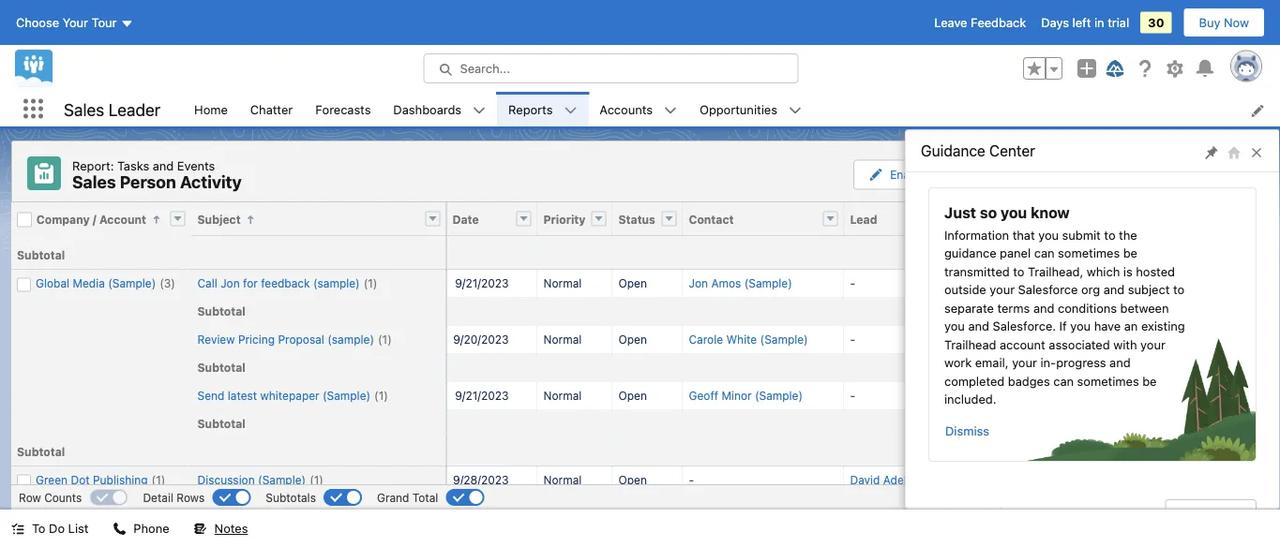 Task type: vqa. For each thing, say whether or not it's contained in the screenshot.
List
yes



Task type: locate. For each thing, give the bounding box(es) containing it.
be down existing
[[1143, 374, 1157, 388]]

leave
[[935, 15, 968, 30]]

trailhead,
[[1028, 265, 1084, 279]]

home link
[[183, 92, 239, 127]]

1 vertical spatial be
[[1143, 374, 1157, 388]]

your down account
[[1012, 356, 1038, 370]]

guidance
[[921, 142, 986, 160]]

text default image left 'phone'
[[113, 523, 126, 536]]

can up trailhead,
[[1035, 246, 1055, 260]]

text default image inside reports list item
[[564, 104, 577, 117]]

2 vertical spatial to
[[1174, 283, 1185, 297]]

to down "panel"
[[1013, 265, 1025, 279]]

sometimes
[[1058, 246, 1120, 260], [1078, 374, 1140, 388]]

in
[[1095, 15, 1105, 30]]

be
[[1124, 246, 1138, 260], [1143, 374, 1157, 388]]

text default image
[[564, 104, 577, 117], [11, 523, 24, 536], [113, 523, 126, 536]]

1 vertical spatial text default image
[[194, 523, 207, 536]]

an
[[1125, 319, 1138, 334]]

for
[[996, 506, 1017, 524]]

reports
[[509, 102, 553, 116]]

list
[[68, 522, 89, 536]]

included.
[[945, 393, 997, 407]]

salesforce.
[[993, 319, 1056, 334]]

your
[[63, 15, 88, 30]]

conditions
[[1058, 301, 1117, 315]]

progress
[[1057, 356, 1107, 370]]

choose your tour button
[[15, 8, 135, 38]]

to down hosted
[[1174, 283, 1185, 297]]

sometimes down progress
[[1078, 374, 1140, 388]]

guidance
[[945, 246, 997, 260]]

1 horizontal spatial to
[[1105, 228, 1116, 242]]

text default image
[[473, 104, 486, 117], [194, 523, 207, 536]]

text default image left to
[[11, 523, 24, 536]]

existing
[[1142, 319, 1186, 334]]

search...
[[460, 61, 510, 76]]

0 horizontal spatial text default image
[[11, 523, 24, 536]]

1 horizontal spatial text default image
[[473, 104, 486, 117]]

text default image inside phone button
[[113, 523, 126, 536]]

that
[[1013, 228, 1035, 242]]

1 vertical spatial your
[[1141, 338, 1166, 352]]

dismiss button
[[945, 417, 991, 447]]

opportunities
[[700, 102, 778, 116]]

text default image right reports
[[564, 104, 577, 117]]

and
[[1104, 283, 1125, 297], [1034, 301, 1055, 315], [969, 319, 990, 334], [1110, 356, 1131, 370]]

1 vertical spatial sometimes
[[1078, 374, 1140, 388]]

panel
[[1000, 246, 1031, 260]]

your
[[990, 283, 1015, 297], [1141, 338, 1166, 352], [1012, 356, 1038, 370]]

left
[[1073, 15, 1091, 30]]

work
[[945, 356, 972, 370]]

with
[[1114, 338, 1138, 352]]

to
[[32, 522, 46, 536]]

list
[[183, 92, 1281, 127]]

0 vertical spatial text default image
[[473, 104, 486, 117]]

to do list
[[32, 522, 89, 536]]

your up terms
[[990, 283, 1015, 297]]

and down salesforce
[[1034, 301, 1055, 315]]

list containing home
[[183, 92, 1281, 127]]

have
[[1095, 319, 1121, 334]]

badges
[[1008, 374, 1050, 388]]

group
[[1024, 57, 1063, 80]]

2 horizontal spatial text default image
[[564, 104, 577, 117]]

trailhead
[[945, 338, 997, 352]]

completed
[[945, 374, 1005, 388]]

can
[[1035, 246, 1055, 260], [1054, 374, 1074, 388]]

buy now
[[1199, 15, 1250, 30]]

and down which
[[1104, 283, 1125, 297]]

home
[[194, 102, 228, 116]]

selected
[[929, 506, 993, 524]]

1 horizontal spatial be
[[1143, 374, 1157, 388]]

0 vertical spatial be
[[1124, 246, 1138, 260]]

be down the the
[[1124, 246, 1138, 260]]

hosted
[[1136, 265, 1175, 279]]

to
[[1105, 228, 1116, 242], [1013, 265, 1025, 279], [1174, 283, 1185, 297]]

leave feedback link
[[935, 15, 1027, 30]]

to do list button
[[0, 510, 100, 548]]

you up that
[[1001, 204, 1027, 222]]

sometimes down submit
[[1058, 246, 1120, 260]]

1 horizontal spatial text default image
[[113, 523, 126, 536]]

notes
[[214, 522, 248, 536]]

forecasts
[[315, 102, 371, 116]]

0 vertical spatial can
[[1035, 246, 1055, 260]]

terms
[[998, 301, 1030, 315]]

to left the the
[[1105, 228, 1116, 242]]

you down separate at the right bottom
[[945, 319, 965, 334]]

selected for you
[[929, 506, 1048, 524]]

0 horizontal spatial text default image
[[194, 523, 207, 536]]

text default image down the search...
[[473, 104, 486, 117]]

you
[[1001, 204, 1027, 222], [1039, 228, 1059, 242], [945, 319, 965, 334], [1071, 319, 1091, 334]]

can down in-
[[1054, 374, 1074, 388]]

is
[[1124, 265, 1133, 279]]

now
[[1224, 15, 1250, 30]]

your down existing
[[1141, 338, 1166, 352]]

choose your tour
[[16, 15, 117, 30]]

text default image left notes
[[194, 523, 207, 536]]

chatter
[[250, 102, 293, 116]]

text default image inside to do list button
[[11, 523, 24, 536]]

0 horizontal spatial to
[[1013, 265, 1025, 279]]

1 vertical spatial to
[[1013, 265, 1025, 279]]

so
[[980, 204, 997, 222]]

notes button
[[183, 510, 259, 548]]

just
[[945, 204, 977, 222]]

center
[[990, 142, 1036, 160]]

0 vertical spatial sometimes
[[1058, 246, 1120, 260]]

0 vertical spatial to
[[1105, 228, 1116, 242]]



Task type: describe. For each thing, give the bounding box(es) containing it.
transmitted
[[945, 265, 1010, 279]]

2 horizontal spatial to
[[1174, 283, 1185, 297]]

forecasts link
[[304, 92, 382, 127]]

1 vertical spatial can
[[1054, 374, 1074, 388]]

tour
[[92, 15, 117, 30]]

account
[[1000, 338, 1046, 352]]

sales leader
[[64, 99, 161, 119]]

dismiss
[[946, 425, 990, 439]]

in-
[[1041, 356, 1057, 370]]

subject
[[1128, 283, 1170, 297]]

salesforce
[[1018, 283, 1078, 297]]

dashboards link
[[382, 92, 473, 127]]

text default image for phone
[[113, 523, 126, 536]]

accounts
[[600, 102, 653, 116]]

associated
[[1049, 338, 1110, 352]]

between
[[1121, 301, 1169, 315]]

choose
[[16, 15, 59, 30]]

which
[[1087, 265, 1120, 279]]

do
[[49, 522, 65, 536]]

phone button
[[102, 510, 181, 548]]

opportunities link
[[689, 92, 789, 127]]

trial
[[1108, 15, 1130, 30]]

and up trailhead
[[969, 319, 990, 334]]

and down the with
[[1110, 356, 1131, 370]]

if
[[1060, 319, 1067, 334]]

the
[[1119, 228, 1138, 242]]

guidance center
[[921, 142, 1036, 160]]

information
[[945, 228, 1010, 242]]

text default image for to do list
[[11, 523, 24, 536]]

0 vertical spatial your
[[990, 283, 1015, 297]]

buy now button
[[1184, 8, 1266, 38]]

reports link
[[497, 92, 564, 127]]

separate
[[945, 301, 994, 315]]

2 vertical spatial your
[[1012, 356, 1038, 370]]

org
[[1082, 283, 1101, 297]]

days left in trial
[[1042, 15, 1130, 30]]

opportunities list item
[[689, 92, 813, 127]]

leader
[[109, 99, 161, 119]]

you right if at the bottom of the page
[[1071, 319, 1091, 334]]

0 horizontal spatial be
[[1124, 246, 1138, 260]]

email,
[[975, 356, 1009, 370]]

just so you know information that you submit to the guidance panel can sometimes be transmitted to trailhead, which is hosted outside your salesforce org and subject to separate terms and conditions between you and salesforce. if you have an existing trailhead account associated with your work email, your in-progress and completed badges can sometimes be included.
[[945, 204, 1186, 407]]

text default image inside dashboards list item
[[473, 104, 486, 117]]

feedback
[[971, 15, 1027, 30]]

you down know
[[1039, 228, 1059, 242]]

dashboards list item
[[382, 92, 497, 127]]

phone
[[134, 522, 169, 536]]

30
[[1148, 15, 1165, 30]]

text default image inside notes button
[[194, 523, 207, 536]]

chatter link
[[239, 92, 304, 127]]

sales
[[64, 99, 104, 119]]

submit
[[1063, 228, 1101, 242]]

leave feedback
[[935, 15, 1027, 30]]

outside
[[945, 283, 987, 297]]

search... button
[[424, 53, 799, 83]]

reports list item
[[497, 92, 589, 127]]

dashboards
[[393, 102, 462, 116]]

accounts list item
[[589, 92, 689, 127]]

accounts link
[[589, 92, 664, 127]]

days
[[1042, 15, 1069, 30]]

buy
[[1199, 15, 1221, 30]]

know
[[1031, 204, 1070, 222]]

you
[[1021, 506, 1048, 524]]



